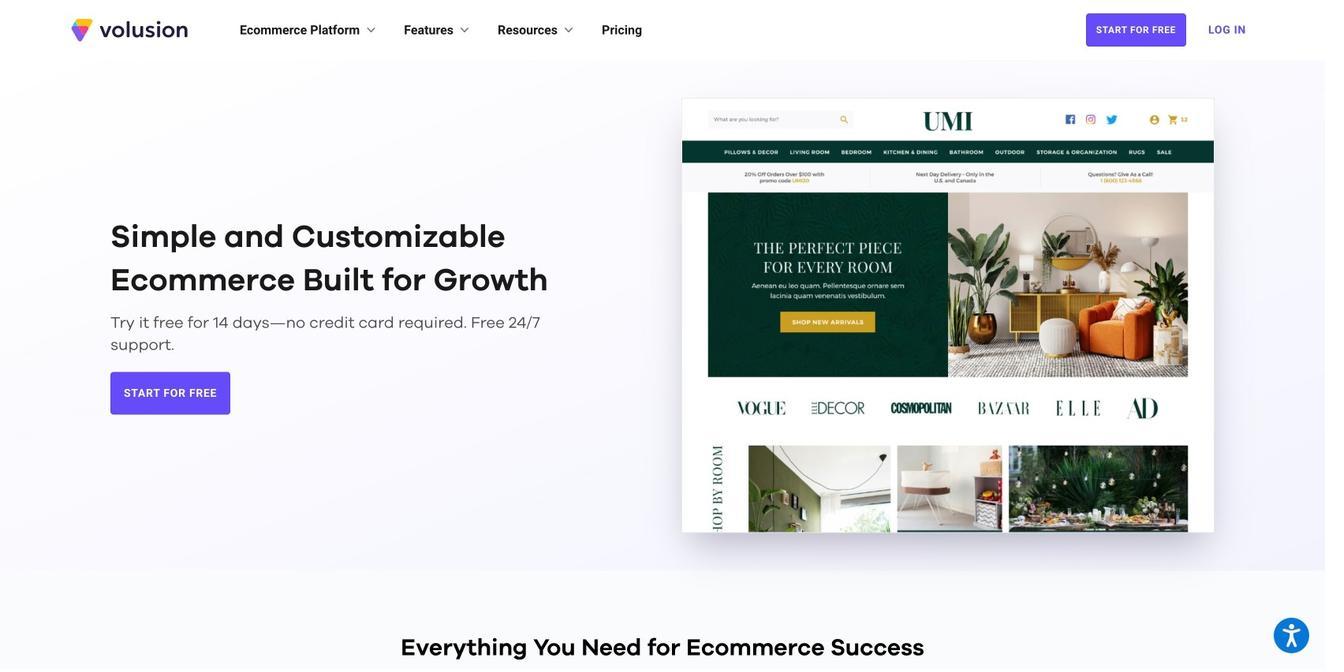 Task type: locate. For each thing, give the bounding box(es) containing it.
open accessibe: accessibility options, statement and help image
[[1283, 624, 1301, 647]]



Task type: vqa. For each thing, say whether or not it's contained in the screenshot.
trial?
no



